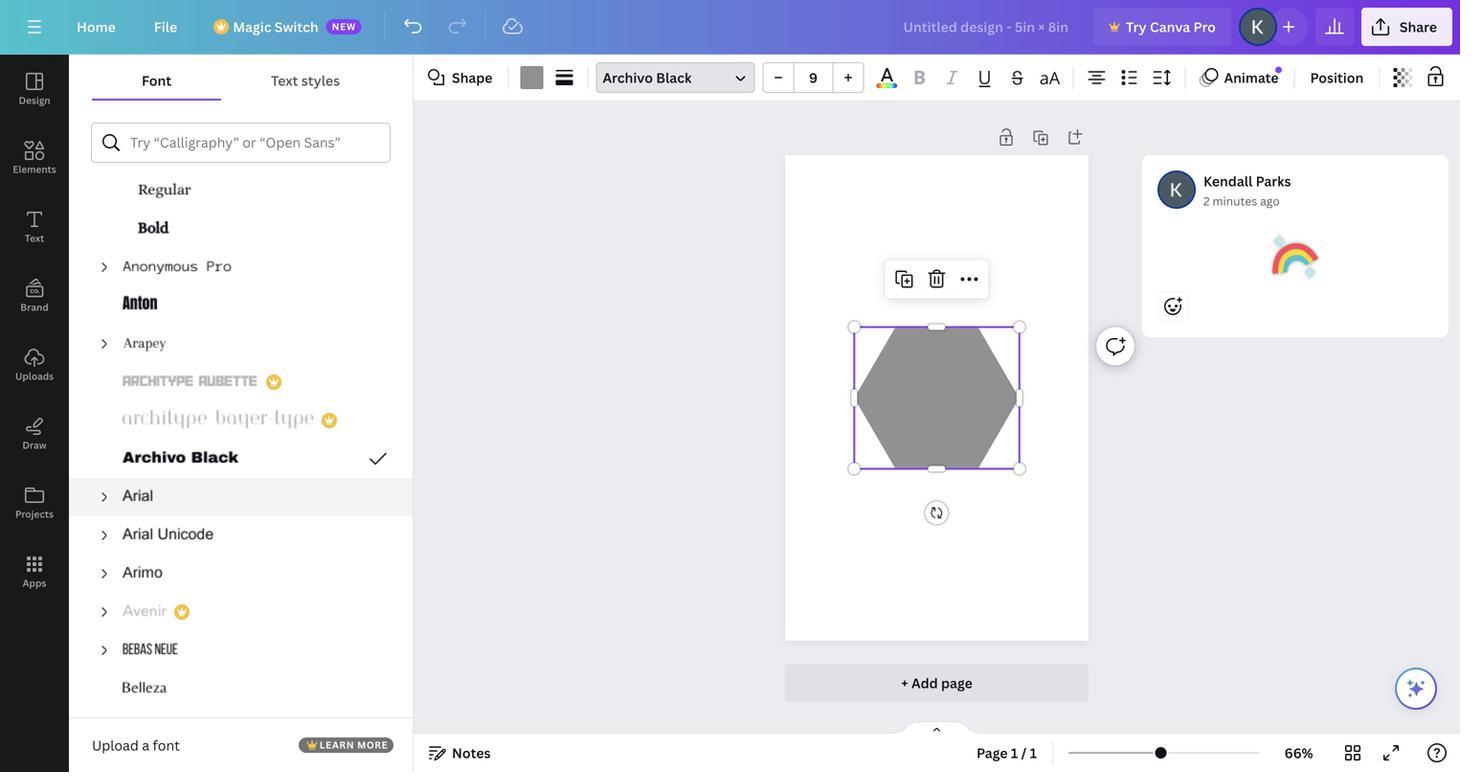 Task type: describe. For each thing, give the bounding box(es) containing it.
apps
[[23, 577, 46, 590]]

archivo black button
[[596, 62, 755, 93]]

ago
[[1261, 193, 1281, 209]]

animate button
[[1194, 62, 1287, 93]]

more
[[357, 739, 388, 752]]

expressing gratitude image
[[1273, 234, 1319, 280]]

home
[[77, 18, 116, 36]]

archivo
[[603, 68, 653, 87]]

anonymous pro image
[[123, 256, 232, 279]]

font button
[[92, 62, 221, 99]]

elements
[[13, 163, 56, 176]]

Try "Calligraphy" or "Open Sans" search field
[[130, 125, 377, 161]]

belleza image
[[123, 677, 167, 700]]

66% button
[[1269, 738, 1331, 768]]

try canva pro
[[1127, 18, 1217, 36]]

uploads button
[[0, 331, 69, 399]]

position button
[[1303, 62, 1372, 93]]

brand
[[20, 301, 49, 314]]

styles
[[301, 71, 340, 90]]

design
[[19, 94, 50, 107]]

learn more button
[[299, 738, 394, 753]]

learn more
[[320, 739, 388, 752]]

main menu bar
[[0, 0, 1461, 55]]

font
[[142, 71, 172, 90]]

text styles
[[271, 71, 340, 90]]

home link
[[61, 8, 131, 46]]

regular image
[[138, 179, 192, 202]]

upload
[[92, 736, 139, 754]]

text for text styles
[[271, 71, 298, 90]]

file
[[154, 18, 177, 36]]

switch
[[275, 18, 319, 36]]

arapey image
[[123, 332, 167, 355]]

font
[[153, 736, 180, 754]]

black
[[657, 68, 692, 87]]

canva
[[1151, 18, 1191, 36]]

2 1 from the left
[[1031, 744, 1038, 762]]

Design title text field
[[889, 8, 1086, 46]]

add
[[912, 674, 939, 692]]

shape
[[452, 68, 493, 87]]

projects button
[[0, 468, 69, 537]]

uploads
[[15, 370, 54, 383]]

position
[[1311, 68, 1364, 87]]

architype bayer-type image
[[123, 409, 314, 432]]

magic
[[233, 18, 272, 36]]

anton image
[[123, 294, 157, 317]]

new image
[[1276, 67, 1283, 73]]

text button
[[0, 193, 69, 262]]

try canva pro button
[[1094, 8, 1232, 46]]

kendall parks list
[[1143, 155, 1457, 399]]

page 1 / 1
[[977, 744, 1038, 762]]

elements button
[[0, 124, 69, 193]]

architype aubette image
[[123, 371, 259, 394]]

shape button
[[422, 62, 501, 93]]



Task type: vqa. For each thing, say whether or not it's contained in the screenshot.
Learn more BUTTON
yes



Task type: locate. For each thing, give the bounding box(es) containing it.
color range image
[[877, 84, 898, 88]]

group
[[763, 62, 865, 93]]

1 1 from the left
[[1012, 744, 1019, 762]]

brand button
[[0, 262, 69, 331]]

+
[[902, 674, 909, 692]]

0 vertical spatial text
[[271, 71, 298, 90]]

kendall parks 2 minutes ago
[[1204, 172, 1292, 209]]

66%
[[1285, 744, 1314, 762]]

#919191 image
[[521, 66, 544, 89], [521, 66, 544, 89]]

side panel tab list
[[0, 55, 69, 606]]

0 horizontal spatial text
[[25, 232, 44, 245]]

pro
[[1194, 18, 1217, 36]]

draw
[[22, 439, 47, 452]]

parks
[[1257, 172, 1292, 190]]

text up brand button
[[25, 232, 44, 245]]

kendall
[[1204, 172, 1253, 190]]

notes
[[452, 744, 491, 762]]

draw button
[[0, 399, 69, 468]]

minutes
[[1213, 193, 1258, 209]]

/
[[1022, 744, 1027, 762]]

arimo image
[[123, 562, 163, 585]]

share button
[[1362, 8, 1453, 46]]

1 vertical spatial text
[[25, 232, 44, 245]]

avenir image
[[123, 601, 167, 624]]

benedict image
[[123, 716, 163, 739]]

try
[[1127, 18, 1147, 36]]

notes button
[[422, 738, 499, 768]]

bold image
[[138, 217, 171, 240]]

text for text
[[25, 232, 44, 245]]

page
[[942, 674, 973, 692]]

archivo black
[[603, 68, 692, 87]]

text left styles
[[271, 71, 298, 90]]

upload a font
[[92, 736, 180, 754]]

magic switch
[[233, 18, 319, 36]]

canva assistant image
[[1405, 677, 1428, 700]]

1 right /
[[1031, 744, 1038, 762]]

1 left /
[[1012, 744, 1019, 762]]

0 horizontal spatial 1
[[1012, 744, 1019, 762]]

+ add page
[[902, 674, 973, 692]]

text inside button
[[271, 71, 298, 90]]

text inside button
[[25, 232, 44, 245]]

bebas neue image
[[123, 639, 178, 662]]

page
[[977, 744, 1008, 762]]

show pages image
[[891, 720, 983, 736]]

1
[[1012, 744, 1019, 762], [1031, 744, 1038, 762]]

file button
[[139, 8, 193, 46]]

design button
[[0, 55, 69, 124]]

1 horizontal spatial text
[[271, 71, 298, 90]]

1 horizontal spatial 1
[[1031, 744, 1038, 762]]

text styles button
[[221, 62, 390, 99]]

– – number field
[[800, 68, 827, 87]]

a
[[142, 736, 150, 754]]

animate
[[1225, 68, 1279, 87]]

share
[[1401, 18, 1438, 36]]

new
[[332, 20, 356, 33]]

projects
[[15, 508, 54, 521]]

apps button
[[0, 537, 69, 606]]

text
[[271, 71, 298, 90], [25, 232, 44, 245]]

arial image
[[123, 486, 153, 509]]

2
[[1204, 193, 1210, 209]]

+ add page button
[[786, 664, 1089, 702]]

arial unicode image
[[123, 524, 215, 547]]

learn
[[320, 739, 355, 752]]

archivo black image
[[123, 447, 240, 470]]



